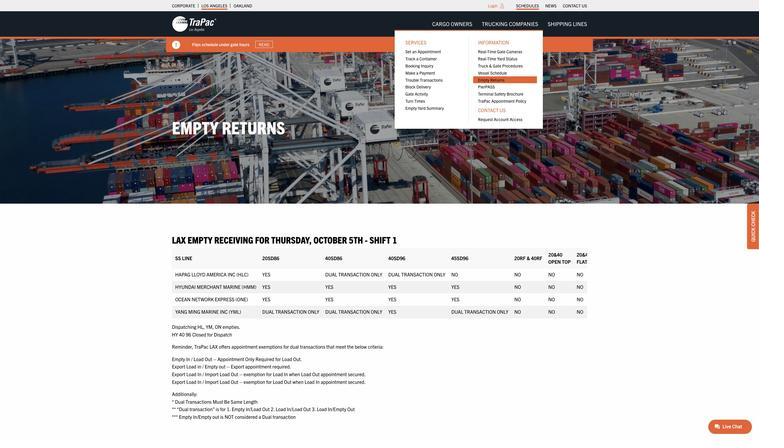 Task type: describe. For each thing, give the bounding box(es) containing it.
policy
[[516, 98, 526, 104]]

inc for (yml)
[[220, 309, 228, 315]]

request account access link
[[473, 116, 537, 123]]

ym,
[[206, 324, 214, 330]]

not
[[225, 414, 234, 420]]

trucking companies
[[482, 20, 538, 27]]

1 vertical spatial a
[[416, 70, 418, 76]]

1 vertical spatial gate
[[493, 63, 501, 68]]

cargo owners
[[432, 20, 472, 27]]

real-time gate cameras link
[[473, 48, 537, 55]]

status
[[506, 56, 517, 61]]

make a payment link
[[401, 69, 464, 76]]

lloyd
[[192, 272, 205, 278]]

request
[[478, 117, 493, 122]]

1 vertical spatial &
[[527, 256, 530, 261]]

hl,
[[197, 324, 205, 330]]

oakland link
[[234, 1, 252, 10]]

delivery
[[416, 84, 431, 90]]

for
[[255, 234, 269, 246]]

ocean
[[175, 297, 191, 303]]

40rf
[[531, 256, 542, 261]]

(hlc)
[[236, 272, 248, 278]]

schedules link
[[516, 1, 539, 10]]

for inside dispatching hl, ym, on empties. hy 40 96 closed for dispatch
[[207, 332, 213, 338]]

additionally:
[[172, 392, 197, 398]]

empty returns
[[172, 116, 285, 138]]

1 vertical spatial dual
[[262, 414, 272, 420]]

los angeles image
[[172, 16, 216, 32]]

corporate link
[[172, 1, 195, 10]]

1 secured. from the top
[[348, 372, 366, 378]]

information link
[[473, 37, 537, 48]]

contact inside menu item
[[478, 107, 499, 113]]

menu for services
[[401, 48, 464, 112]]

0 vertical spatial gate
[[497, 49, 505, 54]]

1 vertical spatial trapac
[[194, 344, 208, 350]]

2 in/load from the left
[[287, 407, 302, 413]]

0 vertical spatial dual
[[175, 399, 184, 405]]

20&40 for open
[[548, 252, 562, 258]]

20sd86
[[262, 256, 279, 261]]

brochure
[[507, 91, 523, 97]]

-
[[365, 234, 368, 246]]

must
[[213, 399, 223, 405]]

account
[[494, 117, 509, 122]]

0 horizontal spatial is
[[216, 407, 219, 413]]

1 vertical spatial when
[[293, 379, 303, 385]]

set an appointment link
[[401, 48, 464, 55]]

ss
[[175, 256, 181, 261]]

hy
[[172, 332, 178, 338]]

20rf & 40rf
[[514, 256, 542, 261]]

trucking
[[482, 20, 508, 27]]

out inside "empty in / load out – appointment only required for load out. export load in / empty out – export appointment required. export load in / import load out – exemption for load in when load out appointment secured. export load in / import load out – exemption for load out when load in appointment secured."
[[219, 364, 226, 370]]

yang ming marine inc (yml)
[[175, 309, 241, 315]]

criteria:
[[368, 344, 384, 350]]

considered
[[235, 414, 257, 420]]

payment
[[419, 70, 435, 76]]

(one)
[[235, 297, 248, 303]]

out inside the additionally: * dual transactions must be same length ** "dual transaction" is for 1. empty in/load out 2. load in/load out 3. load in/empty out *** empty in/empty out is not considered a dual transaction
[[212, 414, 219, 420]]

flips
[[192, 42, 201, 47]]

shipping lines
[[548, 20, 587, 27]]

cargo
[[432, 20, 450, 27]]

transaction
[[273, 414, 296, 420]]

0 vertical spatial when
[[289, 372, 300, 378]]

check
[[750, 211, 756, 227]]

cameras
[[506, 49, 522, 54]]

corporate
[[172, 3, 195, 8]]

20rf
[[514, 256, 526, 261]]

exemptions
[[259, 344, 282, 350]]

transactions
[[300, 344, 325, 350]]

a inside the additionally: * dual transactions must be same length ** "dual transaction" is for 1. empty in/load out 2. load in/load out 3. load in/empty out *** empty in/empty out is not considered a dual transaction
[[259, 414, 261, 420]]

"dual
[[177, 407, 188, 413]]

turn times link
[[401, 98, 464, 105]]

1 exemption from the top
[[244, 372, 265, 378]]

inc for (hlc)
[[228, 272, 235, 278]]

empty inside set an appointment track a container booking inquiry make a payment trouble transactions block delivery gate activity turn times empty yard summary
[[405, 105, 417, 111]]

gate inside set an appointment track a container booking inquiry make a payment trouble transactions block delivery gate activity turn times empty yard summary
[[405, 91, 414, 97]]

trapac inside real-time gate cameras real-time yard status truck & gate procedures vessel schedule empty returns pierpass terminal safety brochure trapac appointment policy
[[478, 98, 490, 104]]

appointment inside "empty in / load out – appointment only required for load out. export load in / empty out – export appointment required. export load in / import load out – exemption for load in when load out appointment secured. export load in / import load out – exemption for load out when load in appointment secured."
[[217, 357, 244, 363]]

trouble
[[405, 77, 419, 83]]

trucking companies link
[[477, 18, 543, 30]]

services
[[405, 40, 426, 45]]

oakland
[[234, 3, 252, 8]]

1 horizontal spatial us
[[582, 3, 587, 8]]

marine for ming
[[201, 309, 219, 315]]

empty inside real-time gate cameras real-time yard status truck & gate procedures vessel schedule empty returns pierpass terminal safety brochure trapac appointment policy
[[478, 77, 489, 83]]

yang
[[175, 309, 187, 315]]

transactions inside set an appointment track a container booking inquiry make a payment trouble transactions block delivery gate activity turn times empty yard summary
[[420, 77, 443, 83]]

45sd96
[[451, 256, 468, 261]]

menu for information
[[473, 48, 537, 105]]

request account access
[[478, 117, 522, 122]]

offers
[[219, 344, 230, 350]]

trapac appointment policy link
[[473, 98, 537, 105]]

lax empty receiving           for thursday, october 5th              - shift 1
[[172, 234, 397, 246]]

gate activity link
[[401, 91, 464, 98]]

information
[[478, 40, 509, 45]]

empties.
[[223, 324, 240, 330]]

truck
[[478, 63, 488, 68]]

booking
[[405, 63, 420, 68]]

trouble transactions link
[[401, 76, 464, 83]]

3.
[[312, 407, 316, 413]]

0 vertical spatial a
[[416, 56, 418, 61]]

& inside real-time gate cameras real-time yard status truck & gate procedures vessel schedule empty returns pierpass terminal safety brochure trapac appointment policy
[[489, 63, 492, 68]]

1 horizontal spatial is
[[220, 414, 223, 420]]

activity
[[415, 91, 428, 97]]

1
[[392, 234, 397, 246]]

2 import from the top
[[205, 379, 219, 385]]

companies
[[509, 20, 538, 27]]

america
[[206, 272, 227, 278]]

trucking companies menu item
[[395, 18, 543, 129]]

information menu item
[[473, 37, 537, 105]]

1 vertical spatial contact us link
[[473, 105, 537, 116]]

1 horizontal spatial in/empty
[[328, 407, 346, 413]]

vessel schedule link
[[473, 69, 537, 76]]

(hmm)
[[242, 284, 256, 290]]

1 horizontal spatial contact
[[563, 3, 581, 8]]

1 time from the top
[[487, 49, 496, 54]]

2 secured. from the top
[[348, 379, 366, 385]]



Task type: locate. For each thing, give the bounding box(es) containing it.
only
[[245, 357, 254, 363]]

appointment inside real-time gate cameras real-time yard status truck & gate procedures vessel schedule empty returns pierpass terminal safety brochure trapac appointment policy
[[491, 98, 515, 104]]

yard inside real-time gate cameras real-time yard status truck & gate procedures vessel schedule empty returns pierpass terminal safety brochure trapac appointment policy
[[497, 56, 505, 61]]

a
[[416, 56, 418, 61], [416, 70, 418, 76], [259, 414, 261, 420]]

1 vertical spatial time
[[487, 56, 496, 61]]

marine
[[223, 284, 241, 290], [201, 309, 219, 315]]

2 exemption from the top
[[244, 379, 265, 385]]

20&40 for flat
[[577, 252, 591, 258]]

yard inside set an appointment track a container booking inquiry make a payment trouble transactions block delivery gate activity turn times empty yard summary
[[418, 105, 426, 111]]

booking inquiry link
[[401, 62, 464, 69]]

0 vertical spatial secured.
[[348, 372, 366, 378]]

open
[[548, 259, 561, 265]]

0 vertical spatial transactions
[[420, 77, 443, 83]]

quick check
[[750, 211, 756, 242]]

in/load
[[246, 407, 261, 413], [287, 407, 302, 413]]

dual
[[175, 399, 184, 405], [262, 414, 272, 420]]

0 horizontal spatial trapac
[[194, 344, 208, 350]]

out.
[[293, 357, 302, 363]]

transactions
[[420, 77, 443, 83], [186, 399, 212, 405]]

when down out.
[[293, 379, 303, 385]]

is down the must
[[216, 407, 219, 413]]

1 horizontal spatial appointment
[[418, 49, 441, 54]]

0 vertical spatial trapac
[[478, 98, 490, 104]]

0 horizontal spatial transactions
[[186, 399, 212, 405]]

dispatching
[[172, 324, 196, 330]]

0 horizontal spatial yard
[[418, 105, 426, 111]]

1 vertical spatial contact
[[478, 107, 499, 113]]

20&40 open top
[[548, 252, 571, 265]]

read
[[259, 42, 269, 47]]

dual down 2.
[[262, 414, 272, 420]]

empty
[[188, 234, 212, 246]]

1 import from the top
[[205, 372, 219, 378]]

contact up shipping lines
[[563, 3, 581, 8]]

ocean network express (one)
[[175, 297, 248, 303]]

menu bar containing schedules
[[513, 1, 590, 10]]

trapac down "terminal"
[[478, 98, 490, 104]]

menu bar
[[513, 1, 590, 10], [395, 18, 592, 129]]

import
[[205, 372, 219, 378], [205, 379, 219, 385]]

2 vertical spatial appointment
[[217, 357, 244, 363]]

0 horizontal spatial 20&40
[[548, 252, 562, 258]]

menu containing services
[[395, 30, 543, 129]]

appointment inside set an appointment track a container booking inquiry make a payment trouble transactions block delivery gate activity turn times empty yard summary
[[418, 49, 441, 54]]

merchant
[[197, 284, 222, 290]]

–
[[213, 357, 216, 363], [227, 364, 230, 370], [239, 372, 243, 378], [239, 379, 243, 385]]

gate up turn
[[405, 91, 414, 97]]

0 vertical spatial exemption
[[244, 372, 265, 378]]

in/empty right 3.
[[328, 407, 346, 413]]

terminal safety brochure link
[[473, 91, 537, 98]]

appointment down offers
[[217, 357, 244, 363]]

0 vertical spatial import
[[205, 372, 219, 378]]

20&40 flat rack
[[577, 252, 601, 265]]

0 horizontal spatial contact us link
[[473, 105, 537, 116]]

0 vertical spatial is
[[216, 407, 219, 413]]

2 vertical spatial gate
[[405, 91, 414, 97]]

0 vertical spatial contact us
[[563, 3, 587, 8]]

reminder,
[[172, 344, 193, 350]]

40sd96
[[388, 256, 405, 261]]

1 horizontal spatial contact us link
[[563, 1, 587, 10]]

october
[[313, 234, 347, 246]]

0 vertical spatial contact us link
[[563, 1, 587, 10]]

0 horizontal spatial contact
[[478, 107, 499, 113]]

make
[[405, 70, 415, 76]]

marine down ocean network express (one)
[[201, 309, 219, 315]]

0 horizontal spatial lax
[[172, 234, 186, 246]]

& right truck
[[489, 63, 492, 68]]

under
[[219, 42, 230, 47]]

yes
[[262, 272, 270, 278], [262, 284, 270, 290], [325, 284, 333, 290], [388, 284, 396, 290], [451, 284, 459, 290], [262, 297, 270, 303], [325, 297, 333, 303], [388, 297, 396, 303], [451, 297, 459, 303], [388, 309, 396, 315]]

track
[[405, 56, 415, 61]]

owners
[[451, 20, 472, 27]]

banner
[[0, 11, 759, 129]]

us up account
[[500, 107, 506, 113]]

0 vertical spatial &
[[489, 63, 492, 68]]

20&40 up "flat"
[[577, 252, 591, 258]]

out down offers
[[219, 364, 226, 370]]

1 vertical spatial yard
[[418, 105, 426, 111]]

0 vertical spatial out
[[219, 364, 226, 370]]

out left not
[[212, 414, 219, 420]]

us
[[582, 3, 587, 8], [500, 107, 506, 113]]

0 vertical spatial returns
[[490, 77, 504, 83]]

yard up truck & gate procedures link
[[497, 56, 505, 61]]

appointment
[[418, 49, 441, 54], [491, 98, 515, 104], [217, 357, 244, 363]]

hapag
[[175, 272, 190, 278]]

2 vertical spatial a
[[259, 414, 261, 420]]

in/empty
[[328, 407, 346, 413], [193, 414, 211, 420]]

gate up schedule
[[493, 63, 501, 68]]

0 vertical spatial in/empty
[[328, 407, 346, 413]]

2 real- from the top
[[478, 56, 487, 61]]

20&40 up open
[[548, 252, 562, 258]]

on
[[215, 324, 222, 330]]

load
[[194, 357, 204, 363], [282, 357, 292, 363], [186, 364, 196, 370], [186, 372, 196, 378], [220, 372, 230, 378], [273, 372, 283, 378], [301, 372, 311, 378], [186, 379, 196, 385], [220, 379, 230, 385], [273, 379, 283, 385], [305, 379, 315, 385], [276, 407, 286, 413], [317, 407, 327, 413]]

20&40 inside 20&40 flat rack
[[577, 252, 591, 258]]

1 vertical spatial us
[[500, 107, 506, 113]]

no
[[451, 272, 458, 278], [514, 272, 521, 278], [548, 272, 555, 278], [577, 272, 583, 278], [514, 284, 521, 290], [548, 284, 555, 290], [577, 284, 583, 290], [514, 297, 521, 303], [548, 297, 555, 303], [577, 297, 583, 303], [514, 309, 521, 315], [548, 309, 555, 315], [577, 309, 583, 315]]

1 horizontal spatial contact us
[[563, 3, 587, 8]]

additionally: * dual transactions must be same length ** "dual transaction" is for 1. empty in/load out 2. load in/load out 3. load in/empty out *** empty in/empty out is not considered a dual transaction
[[172, 392, 355, 420]]

2 horizontal spatial appointment
[[491, 98, 515, 104]]

1 horizontal spatial transactions
[[420, 77, 443, 83]]

real-time yard status link
[[473, 55, 537, 62]]

light image
[[500, 4, 504, 8]]

out
[[219, 364, 226, 370], [212, 414, 219, 420]]

appointment down 'terminal safety brochure' link
[[491, 98, 515, 104]]

flips schedule under gate hours
[[192, 42, 249, 47]]

appointment up container
[[418, 49, 441, 54]]

0 horizontal spatial dual
[[175, 399, 184, 405]]

ming
[[188, 309, 200, 315]]

track a container link
[[401, 55, 464, 62]]

time up truck
[[487, 56, 496, 61]]

menu bar inside banner
[[395, 18, 592, 129]]

contact us link
[[563, 1, 587, 10], [473, 105, 537, 116]]

marine for merchant
[[223, 284, 241, 290]]

0 vertical spatial marine
[[223, 284, 241, 290]]

1 vertical spatial contact us
[[478, 107, 506, 113]]

services menu item
[[401, 37, 464, 112]]

lax left offers
[[210, 344, 218, 350]]

real-time gate cameras real-time yard status truck & gate procedures vessel schedule empty returns pierpass terminal safety brochure trapac appointment policy
[[478, 49, 526, 104]]

1 horizontal spatial in/load
[[287, 407, 302, 413]]

menu containing set an appointment
[[401, 48, 464, 112]]

20&40 inside 20&40 open top
[[548, 252, 562, 258]]

schedule
[[490, 70, 507, 76]]

0 horizontal spatial in/load
[[246, 407, 261, 413]]

0 horizontal spatial in/empty
[[193, 414, 211, 420]]

quick check link
[[747, 204, 759, 250]]

exemption up length
[[244, 379, 265, 385]]

/
[[191, 357, 192, 363], [202, 364, 204, 370], [202, 372, 204, 378], [202, 379, 204, 385]]

40sd86
[[325, 256, 342, 261]]

a right the track at top right
[[416, 56, 418, 61]]

contact us menu item
[[473, 105, 537, 123]]

that
[[326, 344, 334, 350]]

contact us up lines
[[563, 3, 587, 8]]

1 vertical spatial exemption
[[244, 379, 265, 385]]

login link
[[488, 3, 498, 8]]

***
[[172, 414, 178, 420]]

contact us inside menu item
[[478, 107, 506, 113]]

menu bar containing cargo owners
[[395, 18, 592, 129]]

1 vertical spatial returns
[[222, 116, 285, 138]]

banner containing cargo owners
[[0, 11, 759, 129]]

1 vertical spatial import
[[205, 379, 219, 385]]

1 horizontal spatial 20&40
[[577, 252, 591, 258]]

1 vertical spatial real-
[[478, 56, 487, 61]]

gate up real-time yard status link
[[497, 49, 505, 54]]

0 vertical spatial time
[[487, 49, 496, 54]]

1 horizontal spatial trapac
[[478, 98, 490, 104]]

menu containing real-time gate cameras
[[473, 48, 537, 105]]

inquiry
[[421, 63, 433, 68]]

receiving
[[214, 234, 253, 246]]

in
[[186, 357, 190, 363], [197, 372, 201, 378], [284, 372, 288, 378], [197, 379, 201, 385], [316, 379, 320, 385]]

menu
[[395, 30, 543, 129], [401, 48, 464, 112], [473, 48, 537, 105]]

top
[[562, 259, 571, 265]]

0 horizontal spatial returns
[[222, 116, 285, 138]]

0 horizontal spatial contact us
[[478, 107, 506, 113]]

us up lines
[[582, 3, 587, 8]]

for inside the additionally: * dual transactions must be same length ** "dual transaction" is for 1. empty in/load out 2. load in/load out 3. load in/empty out *** empty in/empty out is not considered a dual transaction
[[220, 407, 226, 413]]

1 horizontal spatial lax
[[210, 344, 218, 350]]

0 horizontal spatial us
[[500, 107, 506, 113]]

access
[[510, 117, 522, 122]]

0 horizontal spatial &
[[489, 63, 492, 68]]

a right considered
[[259, 414, 261, 420]]

block delivery link
[[401, 83, 464, 91]]

1 vertical spatial secured.
[[348, 379, 366, 385]]

set
[[405, 49, 411, 54]]

1 horizontal spatial marine
[[223, 284, 241, 290]]

transactions up transaction"
[[186, 399, 212, 405]]

meet
[[336, 344, 346, 350]]

procedures
[[502, 63, 523, 68]]

1 vertical spatial out
[[212, 414, 219, 420]]

0 vertical spatial inc
[[228, 272, 235, 278]]

in/load down length
[[246, 407, 261, 413]]

1 real- from the top
[[478, 49, 487, 54]]

exemption
[[244, 372, 265, 378], [244, 379, 265, 385]]

inc
[[228, 272, 235, 278], [220, 309, 228, 315]]

& right 20rf
[[527, 256, 530, 261]]

transactions inside the additionally: * dual transactions must be same length ** "dual transaction" is for 1. empty in/load out 2. load in/load out 3. load in/empty out *** empty in/empty out is not considered a dual transaction
[[186, 399, 212, 405]]

hyundai
[[175, 284, 196, 290]]

marine up "express"
[[223, 284, 241, 290]]

1 in/load from the left
[[246, 407, 261, 413]]

0 vertical spatial contact
[[563, 3, 581, 8]]

1 vertical spatial marine
[[201, 309, 219, 315]]

1 vertical spatial lax
[[210, 344, 218, 350]]

safety
[[494, 91, 506, 97]]

in/empty down transaction"
[[193, 414, 211, 420]]

contact us link up lines
[[563, 1, 587, 10]]

contact up the request
[[478, 107, 499, 113]]

0 vertical spatial real-
[[478, 49, 487, 54]]

dual right *
[[175, 399, 184, 405]]

length
[[244, 399, 258, 405]]

transactions up block delivery link
[[420, 77, 443, 83]]

1 vertical spatial inc
[[220, 309, 228, 315]]

los angeles
[[201, 3, 227, 8]]

yard down times
[[418, 105, 426, 111]]

1 horizontal spatial dual
[[262, 414, 272, 420]]

time down information
[[487, 49, 496, 54]]

inc left (yml)
[[220, 309, 228, 315]]

0 vertical spatial yard
[[497, 56, 505, 61]]

exemption down only
[[244, 372, 265, 378]]

returns inside real-time gate cameras real-time yard status truck & gate procedures vessel schedule empty returns pierpass terminal safety brochure trapac appointment policy
[[490, 77, 504, 83]]

read link
[[255, 41, 273, 48]]

inc left (hlc) at the left bottom
[[228, 272, 235, 278]]

below
[[355, 344, 367, 350]]

pierpass link
[[473, 83, 537, 91]]

0 horizontal spatial appointment
[[217, 357, 244, 363]]

**
[[172, 407, 176, 413]]

2 time from the top
[[487, 56, 496, 61]]

menu for trucking companies
[[395, 30, 543, 129]]

flat
[[577, 259, 587, 265]]

0 vertical spatial appointment
[[418, 49, 441, 54]]

trapac down closed
[[194, 344, 208, 350]]

1 horizontal spatial returns
[[490, 77, 504, 83]]

real-
[[478, 49, 487, 54], [478, 56, 487, 61]]

when down required.
[[289, 372, 300, 378]]

lax up "ss"
[[172, 234, 186, 246]]

1 vertical spatial in/empty
[[193, 414, 211, 420]]

1 vertical spatial is
[[220, 414, 223, 420]]

a right make at the right top of page
[[416, 70, 418, 76]]

empty returns link
[[473, 76, 537, 83]]

angeles
[[210, 3, 227, 8]]

services link
[[401, 37, 464, 48]]

0 horizontal spatial marine
[[201, 309, 219, 315]]

in/load up transaction
[[287, 407, 302, 413]]

1 20&40 from the left
[[548, 252, 562, 258]]

1 vertical spatial transactions
[[186, 399, 212, 405]]

is left not
[[220, 414, 223, 420]]

2 20&40 from the left
[[577, 252, 591, 258]]

empty returns menu item
[[473, 76, 537, 83]]

solid image
[[172, 41, 180, 49]]

1 vertical spatial menu bar
[[395, 18, 592, 129]]

0 vertical spatial lax
[[172, 234, 186, 246]]

contact us up the request
[[478, 107, 506, 113]]

0 vertical spatial menu bar
[[513, 1, 590, 10]]

hyundai merchant marine (hmm)
[[175, 284, 256, 290]]

1 vertical spatial appointment
[[491, 98, 515, 104]]

us inside menu item
[[500, 107, 506, 113]]

reminder, trapac lax offers appointment exemptions for dual transactions that meet the below criteria:
[[172, 344, 384, 350]]

los angeles link
[[201, 1, 227, 10]]

1 horizontal spatial yard
[[497, 56, 505, 61]]

0 vertical spatial us
[[582, 3, 587, 8]]

contact us link up account
[[473, 105, 537, 116]]

1 horizontal spatial &
[[527, 256, 530, 261]]



Task type: vqa. For each thing, say whether or not it's contained in the screenshot.
the middle 'max'
no



